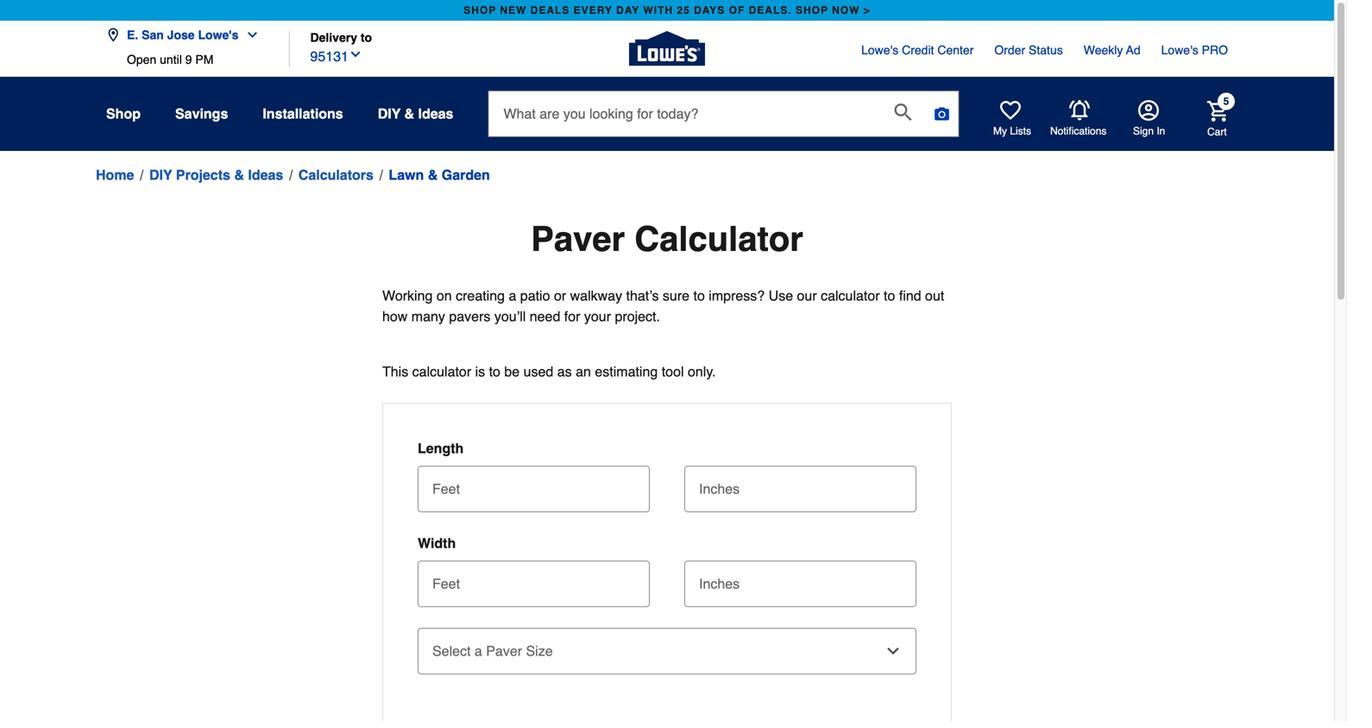 Task type: vqa. For each thing, say whether or not it's contained in the screenshot.
ceiling
no



Task type: locate. For each thing, give the bounding box(es) containing it.
my lists
[[994, 125, 1032, 137]]

lowe's credit center link
[[862, 41, 974, 59]]

1 horizontal spatial shop
[[796, 4, 829, 16]]

1 horizontal spatial diy
[[378, 106, 401, 122]]

width
[[418, 536, 456, 552]]

shop button
[[106, 98, 141, 130]]

every
[[574, 4, 613, 16]]

& right lawn
[[428, 167, 438, 183]]

of
[[729, 4, 745, 16]]

diy left the projects
[[149, 167, 172, 183]]

that's
[[626, 288, 659, 304]]

lowe's
[[198, 28, 239, 42], [862, 43, 899, 57], [1162, 43, 1199, 57]]

working on creating a patio or walkway that's sure to impress? use our calculator to find out how many pavers you'll need for your project.
[[382, 288, 949, 325]]

ad
[[1127, 43, 1141, 57]]

jose
[[167, 28, 195, 42]]

on
[[437, 288, 452, 304]]

0 horizontal spatial shop
[[464, 4, 497, 16]]

1 horizontal spatial ideas
[[418, 106, 454, 122]]

1 horizontal spatial &
[[405, 106, 414, 122]]

as
[[558, 364, 572, 380]]

need
[[530, 309, 561, 325]]

chevron down image down delivery to
[[349, 48, 363, 61]]

you'll
[[495, 309, 526, 325]]

installations
[[263, 106, 343, 122]]

lawn & garden
[[389, 167, 490, 183]]

& up lawn
[[405, 106, 414, 122]]

chevron down image inside 95131 button
[[349, 48, 363, 61]]

savings
[[175, 106, 228, 122]]

1 horizontal spatial chevron down image
[[349, 48, 363, 61]]

order
[[995, 43, 1026, 57]]

2 horizontal spatial &
[[428, 167, 438, 183]]

lowe's for lowe's pro
[[1162, 43, 1199, 57]]

lowe's pro link
[[1162, 41, 1229, 59]]

chevron down image
[[239, 28, 259, 42], [349, 48, 363, 61]]

0 vertical spatial calculator
[[821, 288, 880, 304]]

>
[[864, 4, 871, 16]]

0 horizontal spatial &
[[234, 167, 244, 183]]

0 horizontal spatial diy
[[149, 167, 172, 183]]

ideas
[[418, 106, 454, 122], [248, 167, 283, 183]]

1 vertical spatial diy
[[149, 167, 172, 183]]

installations button
[[263, 98, 343, 130]]

length
[[418, 441, 464, 457]]

san
[[142, 28, 164, 42]]

a
[[509, 288, 517, 304]]

shop left now
[[796, 4, 829, 16]]

1 vertical spatial calculator
[[412, 364, 472, 380]]

only.
[[688, 364, 716, 380]]

weekly
[[1084, 43, 1124, 57]]

None search field
[[488, 91, 960, 153]]

pavers
[[449, 309, 491, 325]]

1 vertical spatial chevron down image
[[349, 48, 363, 61]]

1 horizontal spatial calculator
[[821, 288, 880, 304]]

lowe's left credit
[[862, 43, 899, 57]]

1 horizontal spatial lowe's
[[862, 43, 899, 57]]

diy up lawn
[[378, 106, 401, 122]]

lowe's for lowe's credit center
[[862, 43, 899, 57]]

0 horizontal spatial lowe's
[[198, 28, 239, 42]]

until
[[160, 53, 182, 66]]

in
[[1157, 125, 1166, 137]]

diy & ideas button
[[378, 98, 454, 130]]

& inside lawn & garden link
[[428, 167, 438, 183]]

many
[[412, 309, 445, 325]]

shop left "new"
[[464, 4, 497, 16]]

to
[[361, 31, 372, 44], [694, 288, 705, 304], [884, 288, 896, 304], [489, 364, 501, 380]]

creating
[[456, 288, 505, 304]]

to right is
[[489, 364, 501, 380]]

weekly ad link
[[1084, 41, 1141, 59]]

patio
[[520, 288, 550, 304]]

ideas right the projects
[[248, 167, 283, 183]]

length feet text field
[[425, 466, 643, 504]]

with
[[644, 4, 673, 16]]

use
[[769, 288, 793, 304]]

0 horizontal spatial ideas
[[248, 167, 283, 183]]

0 horizontal spatial chevron down image
[[239, 28, 259, 42]]

calculator right our
[[821, 288, 880, 304]]

calculators link
[[299, 165, 374, 186]]

open until 9 pm
[[127, 53, 214, 66]]

walkway
[[570, 288, 623, 304]]

delivery
[[310, 31, 357, 44]]

lowe's left pro
[[1162, 43, 1199, 57]]

garden
[[442, 167, 490, 183]]

lowe's pro
[[1162, 43, 1229, 57]]

savings button
[[175, 98, 228, 130]]

lowe's home improvement notification center image
[[1070, 100, 1090, 121]]

diy
[[378, 106, 401, 122], [149, 167, 172, 183]]

day
[[616, 4, 640, 16]]

lowe's home improvement account image
[[1139, 100, 1159, 121]]

estimating
[[595, 364, 658, 380]]

5
[[1224, 95, 1230, 107]]

sign in button
[[1134, 100, 1166, 138]]

project.
[[615, 309, 660, 325]]

e.
[[127, 28, 138, 42]]

ideas up lawn & garden
[[418, 106, 454, 122]]

chevron down image right jose
[[239, 28, 259, 42]]

calculator
[[635, 219, 804, 259]]

shop
[[464, 4, 497, 16], [796, 4, 829, 16]]

calculator
[[821, 288, 880, 304], [412, 364, 472, 380]]

0 vertical spatial diy
[[378, 106, 401, 122]]

calculator left is
[[412, 364, 472, 380]]

& inside diy & ideas button
[[405, 106, 414, 122]]

2 horizontal spatial lowe's
[[1162, 43, 1199, 57]]

location image
[[106, 28, 120, 42]]

how
[[382, 309, 408, 325]]

0 vertical spatial ideas
[[418, 106, 454, 122]]

diy inside button
[[378, 106, 401, 122]]

& right the projects
[[234, 167, 244, 183]]

shop new deals every day with 25 days of deals. shop now >
[[464, 4, 871, 16]]

lowe's up pm
[[198, 28, 239, 42]]

lowe's home improvement lists image
[[1001, 100, 1021, 121]]



Task type: describe. For each thing, give the bounding box(es) containing it.
shop new deals every day with 25 days of deals. shop now > link
[[460, 0, 874, 21]]

95131 button
[[310, 45, 363, 67]]

lowe's inside button
[[198, 28, 239, 42]]

now
[[832, 4, 860, 16]]

e. san jose lowe's button
[[106, 18, 266, 53]]

tool
[[662, 364, 684, 380]]

is
[[475, 364, 485, 380]]

e. san jose lowe's
[[127, 28, 239, 42]]

diy for diy projects & ideas
[[149, 167, 172, 183]]

paver calculator
[[531, 219, 804, 259]]

calculators
[[299, 167, 374, 183]]

diy projects & ideas link
[[149, 165, 283, 186]]

camera image
[[934, 105, 951, 123]]

my lists link
[[994, 100, 1032, 138]]

order status link
[[995, 41, 1063, 59]]

Search Query text field
[[489, 92, 881, 136]]

find
[[899, 288, 922, 304]]

working
[[382, 288, 433, 304]]

to left find
[[884, 288, 896, 304]]

status
[[1029, 43, 1063, 57]]

your
[[584, 309, 611, 325]]

deals
[[531, 4, 570, 16]]

be
[[505, 364, 520, 380]]

lowe's home improvement cart image
[[1208, 101, 1229, 122]]

for
[[564, 309, 581, 325]]

my
[[994, 125, 1008, 137]]

lowe's home improvement logo image
[[629, 11, 705, 87]]

to right 'sure'
[[694, 288, 705, 304]]

order status
[[995, 43, 1063, 57]]

home link
[[96, 165, 134, 186]]

& inside the diy projects & ideas link
[[234, 167, 244, 183]]

center
[[938, 43, 974, 57]]

notifications
[[1051, 125, 1107, 137]]

calculator inside the working on creating a patio or walkway that's sure to impress? use our calculator to find out how many pavers you'll need for your project.
[[821, 288, 880, 304]]

lawn
[[389, 167, 424, 183]]

search image
[[895, 104, 912, 121]]

ideas inside button
[[418, 106, 454, 122]]

credit
[[902, 43, 935, 57]]

out
[[926, 288, 945, 304]]

pm
[[195, 53, 214, 66]]

lawn & garden link
[[389, 165, 490, 186]]

an
[[576, 364, 591, 380]]

width inches text field
[[692, 561, 910, 599]]

days
[[694, 4, 725, 16]]

25
[[677, 4, 690, 16]]

projects
[[176, 167, 230, 183]]

0 vertical spatial chevron down image
[[239, 28, 259, 42]]

this calculator is to be used as an estimating tool only.
[[382, 364, 716, 380]]

to right delivery
[[361, 31, 372, 44]]

0 horizontal spatial calculator
[[412, 364, 472, 380]]

& for diy
[[405, 106, 414, 122]]

impress?
[[709, 288, 765, 304]]

delivery to
[[310, 31, 372, 44]]

home
[[96, 167, 134, 183]]

sign
[[1134, 125, 1154, 137]]

sign in
[[1134, 125, 1166, 137]]

lists
[[1010, 125, 1032, 137]]

2 shop from the left
[[796, 4, 829, 16]]

shop
[[106, 106, 141, 122]]

width feet text field
[[425, 561, 643, 599]]

& for lawn
[[428, 167, 438, 183]]

used
[[524, 364, 554, 380]]

diy for diy & ideas
[[378, 106, 401, 122]]

pro
[[1202, 43, 1229, 57]]

our
[[797, 288, 817, 304]]

diy projects & ideas
[[149, 167, 283, 183]]

deals.
[[749, 4, 792, 16]]

cart
[[1208, 126, 1227, 138]]

diy & ideas
[[378, 106, 454, 122]]

paver
[[531, 219, 625, 259]]

95131
[[310, 48, 349, 64]]

1 vertical spatial ideas
[[248, 167, 283, 183]]

length inches text field
[[692, 466, 910, 504]]

weekly ad
[[1084, 43, 1141, 57]]

or
[[554, 288, 567, 304]]

new
[[500, 4, 527, 16]]

1 shop from the left
[[464, 4, 497, 16]]

this
[[382, 364, 409, 380]]

open
[[127, 53, 156, 66]]



